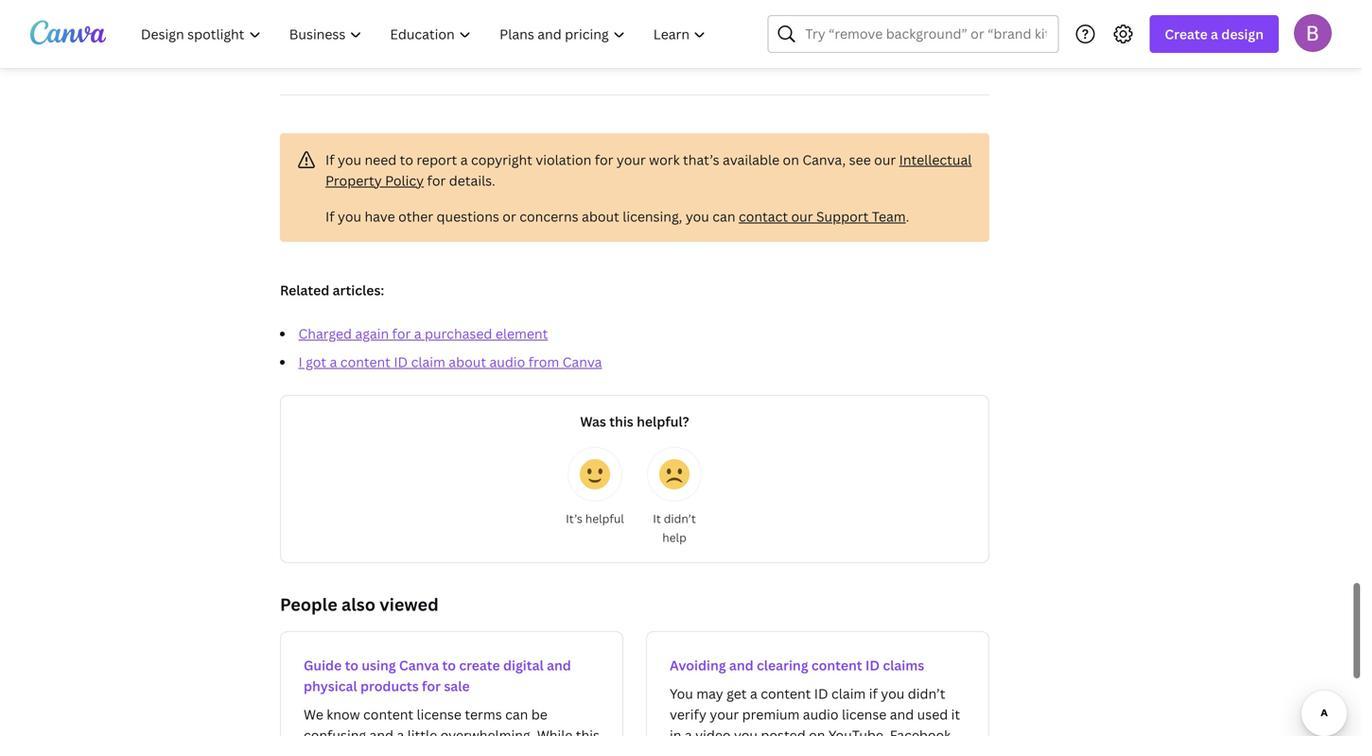 Task type: describe. For each thing, give the bounding box(es) containing it.
0 horizontal spatial to
[[345, 657, 359, 675]]

0 horizontal spatial our
[[791, 208, 813, 226]]

for left your
[[595, 151, 613, 169]]

you for need
[[338, 151, 361, 169]]

for details.
[[424, 172, 495, 190]]

see
[[849, 151, 871, 169]]

if you need to report a copyright violation for your work that's available on canva, see our
[[325, 151, 899, 169]]

sale
[[444, 678, 470, 696]]

you for have
[[338, 208, 361, 226]]

design
[[1222, 25, 1264, 43]]

for right again
[[392, 325, 411, 343]]

canva,
[[803, 151, 846, 169]]

1 horizontal spatial about
[[582, 208, 619, 226]]

using
[[362, 657, 396, 675]]

purchased
[[425, 325, 492, 343]]

report
[[417, 151, 457, 169]]

or
[[503, 208, 516, 226]]

a inside dropdown button
[[1211, 25, 1218, 43]]

create
[[459, 657, 500, 675]]

support
[[816, 208, 869, 226]]

element
[[496, 325, 548, 343]]

got
[[306, 353, 327, 371]]

people also viewed
[[280, 594, 439, 617]]

charged again for a purchased element
[[298, 325, 548, 343]]

questions
[[437, 208, 499, 226]]

available
[[723, 151, 780, 169]]

🙂 image
[[580, 460, 610, 490]]

products
[[360, 678, 419, 696]]

concerns
[[520, 208, 579, 226]]

it
[[653, 511, 661, 527]]

physical
[[304, 678, 357, 696]]

0 horizontal spatial about
[[449, 353, 486, 371]]

property
[[325, 172, 382, 190]]

claim
[[411, 353, 445, 371]]

guide
[[304, 657, 342, 675]]

content for a
[[340, 353, 391, 371]]

charged
[[298, 325, 352, 343]]

avoiding
[[670, 657, 726, 675]]

id for claims
[[866, 657, 880, 675]]

it's helpful
[[566, 511, 624, 527]]

id for claim
[[394, 353, 408, 371]]

on
[[783, 151, 799, 169]]

top level navigation element
[[129, 15, 722, 53]]

copyright
[[471, 151, 532, 169]]

related
[[280, 281, 329, 299]]

that's
[[683, 151, 720, 169]]

other
[[398, 208, 433, 226]]

didn't
[[664, 511, 696, 527]]

create a design
[[1165, 25, 1264, 43]]

again
[[355, 325, 389, 343]]

intellectual
[[899, 151, 972, 169]]

a right got
[[330, 353, 337, 371]]



Task type: vqa. For each thing, say whether or not it's contained in the screenshot.
Trends
no



Task type: locate. For each thing, give the bounding box(es) containing it.
canva
[[563, 353, 602, 371], [399, 657, 439, 675]]

0 vertical spatial about
[[582, 208, 619, 226]]

1 vertical spatial if
[[325, 208, 334, 226]]

intellectual property policy link
[[325, 151, 972, 190]]

if
[[325, 151, 334, 169], [325, 208, 334, 226]]

if for if you need to report a copyright violation for your work that's available on canva, see our
[[325, 151, 334, 169]]

team
[[872, 208, 906, 226]]

you left can
[[686, 208, 709, 226]]

about down purchased
[[449, 353, 486, 371]]

0 vertical spatial content
[[340, 353, 391, 371]]

content down again
[[340, 353, 391, 371]]

avoiding and clearing content id claims link
[[646, 632, 990, 737]]

1 vertical spatial id
[[866, 657, 880, 675]]

contact our support team link
[[739, 208, 906, 226]]

related articles:
[[280, 281, 384, 299]]

you up property
[[338, 151, 361, 169]]

a
[[1211, 25, 1218, 43], [460, 151, 468, 169], [414, 325, 422, 343], [330, 353, 337, 371]]

can
[[713, 208, 736, 226]]

it didn't help
[[653, 511, 696, 546]]

1 horizontal spatial our
[[874, 151, 896, 169]]

for inside the guide to using canva to create digital and physical products for sale
[[422, 678, 441, 696]]

details.
[[449, 172, 495, 190]]

avoiding and clearing content id claims
[[670, 657, 924, 675]]

help
[[662, 530, 687, 546]]

0 vertical spatial our
[[874, 151, 896, 169]]

i got a content id claim about audio from canva link
[[298, 353, 602, 371]]

2 if from the top
[[325, 208, 334, 226]]

id left claims
[[866, 657, 880, 675]]

your
[[617, 151, 646, 169]]

2 horizontal spatial to
[[442, 657, 456, 675]]

i
[[298, 353, 302, 371]]

to up sale
[[442, 657, 456, 675]]

about
[[582, 208, 619, 226], [449, 353, 486, 371]]

policy
[[385, 172, 424, 190]]

create
[[1165, 25, 1208, 43]]

licensing,
[[623, 208, 682, 226]]

to left using
[[345, 657, 359, 675]]

intellectual property policy
[[325, 151, 972, 190]]

a up for details.
[[460, 151, 468, 169]]

2 and from the left
[[729, 657, 754, 675]]

a left design
[[1211, 25, 1218, 43]]

1 horizontal spatial id
[[866, 657, 880, 675]]

this
[[609, 413, 634, 431]]

need
[[365, 151, 397, 169]]

claims
[[883, 657, 924, 675]]

to
[[400, 151, 413, 169], [345, 657, 359, 675], [442, 657, 456, 675]]

bob builder image
[[1294, 14, 1332, 52]]

.
[[906, 208, 909, 226]]

1 vertical spatial content
[[812, 657, 862, 675]]

create a design button
[[1150, 15, 1279, 53]]

for left sale
[[422, 678, 441, 696]]

1 and from the left
[[547, 657, 571, 675]]

content for clearing
[[812, 657, 862, 675]]

our right contact
[[791, 208, 813, 226]]

1 horizontal spatial and
[[729, 657, 754, 675]]

canva right from
[[563, 353, 602, 371]]

1 vertical spatial our
[[791, 208, 813, 226]]

have
[[365, 208, 395, 226]]

1 vertical spatial canva
[[399, 657, 439, 675]]

charged again for a purchased element link
[[298, 325, 548, 343]]

0 vertical spatial id
[[394, 353, 408, 371]]

😔 image
[[659, 460, 690, 490]]

was
[[580, 413, 606, 431]]

guide to using canva to create digital and physical products for sale
[[304, 657, 571, 696]]

id left claim
[[394, 353, 408, 371]]

0 vertical spatial canva
[[563, 353, 602, 371]]

content
[[340, 353, 391, 371], [812, 657, 862, 675]]

0 horizontal spatial canva
[[399, 657, 439, 675]]

0 vertical spatial if
[[325, 151, 334, 169]]

and inside the guide to using canva to create digital and physical products for sale
[[547, 657, 571, 675]]

and left clearing
[[729, 657, 754, 675]]

from
[[529, 353, 559, 371]]

content right clearing
[[812, 657, 862, 675]]

violation
[[536, 151, 592, 169]]

a up claim
[[414, 325, 422, 343]]

helpful
[[585, 511, 624, 527]]

if down property
[[325, 208, 334, 226]]

helpful?
[[637, 413, 689, 431]]

also
[[342, 594, 376, 617]]

if up property
[[325, 151, 334, 169]]

you
[[338, 151, 361, 169], [338, 208, 361, 226], [686, 208, 709, 226]]

1 if from the top
[[325, 151, 334, 169]]

and
[[547, 657, 571, 675], [729, 657, 754, 675]]

0 horizontal spatial content
[[340, 353, 391, 371]]

for down report
[[427, 172, 446, 190]]

for
[[595, 151, 613, 169], [427, 172, 446, 190], [392, 325, 411, 343], [422, 678, 441, 696]]

and right digital
[[547, 657, 571, 675]]

viewed
[[380, 594, 439, 617]]

clearing
[[757, 657, 808, 675]]

was this helpful?
[[580, 413, 689, 431]]

articles:
[[333, 281, 384, 299]]

contact
[[739, 208, 788, 226]]

id
[[394, 353, 408, 371], [866, 657, 880, 675]]

if you have other questions or concerns about licensing, you can contact our support team .
[[325, 208, 909, 226]]

1 horizontal spatial canva
[[563, 353, 602, 371]]

canva inside the guide to using canva to create digital and physical products for sale
[[399, 657, 439, 675]]

our
[[874, 151, 896, 169], [791, 208, 813, 226]]

work
[[649, 151, 680, 169]]

to up 'policy'
[[400, 151, 413, 169]]

1 horizontal spatial to
[[400, 151, 413, 169]]

you left have at left
[[338, 208, 361, 226]]

canva up products
[[399, 657, 439, 675]]

digital
[[503, 657, 544, 675]]

audio
[[490, 353, 525, 371]]

our right 'see'
[[874, 151, 896, 169]]

0 horizontal spatial and
[[547, 657, 571, 675]]

1 horizontal spatial content
[[812, 657, 862, 675]]

it's
[[566, 511, 583, 527]]

0 horizontal spatial id
[[394, 353, 408, 371]]

1 vertical spatial about
[[449, 353, 486, 371]]

if for if you have other questions or concerns about licensing, you can contact our support team .
[[325, 208, 334, 226]]

guide to using canva to create digital and physical products for sale link
[[280, 632, 623, 737]]

Try "remove background" or "brand kit" search field
[[805, 16, 1047, 52]]

i got a content id claim about audio from canva
[[298, 353, 602, 371]]

about right concerns
[[582, 208, 619, 226]]

people
[[280, 594, 338, 617]]



